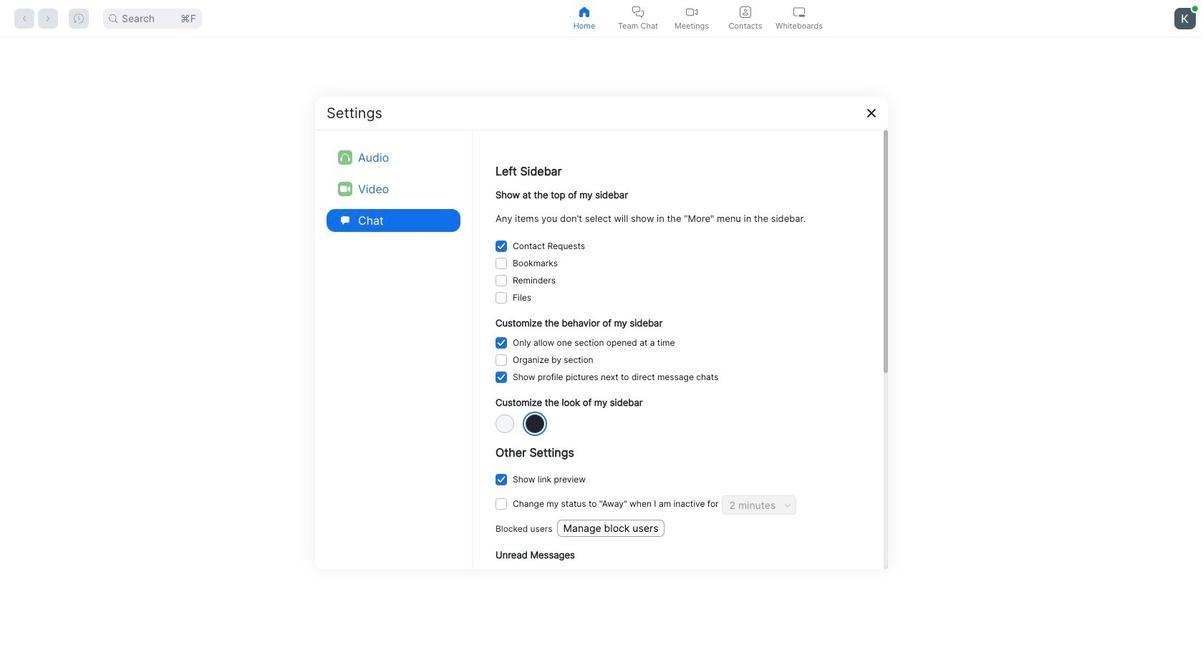 Task type: describe. For each thing, give the bounding box(es) containing it.
. files element
[[513, 289, 532, 307]]

chat image
[[338, 213, 353, 228]]

magnifier image
[[109, 14, 118, 23]]

home small image
[[579, 6, 590, 18]]

plus squircle image
[[482, 264, 513, 296]]

customize the behavior of my sidebar. only allow one section opened at a time element
[[513, 335, 675, 352]]

. show profile pictures next to direct message chats element
[[513, 369, 719, 387]]

online image
[[1193, 6, 1199, 11]]

close image
[[866, 107, 878, 119]]

plus squircle image
[[482, 264, 513, 296]]

. reminders element
[[513, 272, 556, 289]]

customize the look of my sidebar. white image
[[496, 415, 515, 434]]

. bookmarks element
[[513, 255, 558, 272]]



Task type: locate. For each thing, give the bounding box(es) containing it.
None button
[[496, 241, 507, 252], [496, 258, 507, 269], [496, 275, 507, 286], [496, 292, 507, 304], [496, 338, 507, 349], [496, 355, 507, 366], [496, 372, 507, 384], [496, 474, 507, 486], [496, 499, 507, 510], [496, 241, 507, 252], [496, 258, 507, 269], [496, 275, 507, 286], [496, 292, 507, 304], [496, 338, 507, 349], [496, 355, 507, 366], [496, 372, 507, 384], [496, 474, 507, 486], [496, 499, 507, 510]]

gray image
[[526, 415, 545, 434]]

whiteboard small image
[[794, 6, 805, 18], [794, 6, 805, 18]]

profile contact image
[[740, 6, 752, 18], [740, 6, 752, 18]]

close image
[[866, 107, 878, 119]]

None radio
[[496, 415, 515, 434]]

headphone image
[[338, 150, 353, 164]]

online image
[[1193, 6, 1199, 11]]

video on image
[[686, 6, 698, 18], [338, 182, 353, 196], [340, 184, 350, 194]]

home small image
[[579, 6, 590, 18]]

headphone image
[[340, 152, 350, 162]]

settings tab list
[[327, 142, 461, 236]]

team chat image
[[633, 6, 644, 18], [633, 6, 644, 18]]

None radio
[[526, 415, 545, 434]]

. change my status to "away" when i am inactive for element
[[513, 496, 719, 513]]

tab list
[[558, 0, 827, 37]]

unread messages. keep all unread messages on top in chat and channel lists element
[[513, 567, 748, 585]]

tab panel
[[0, 37, 1204, 666]]

show at the top of my sidebar. contact requests element
[[513, 238, 586, 255]]

chat image
[[341, 216, 350, 225]]

. show link preview element
[[513, 472, 586, 489]]

. organize by section element
[[513, 352, 594, 369]]

magnifier image
[[109, 14, 118, 23]]

video on image
[[686, 6, 698, 18]]



